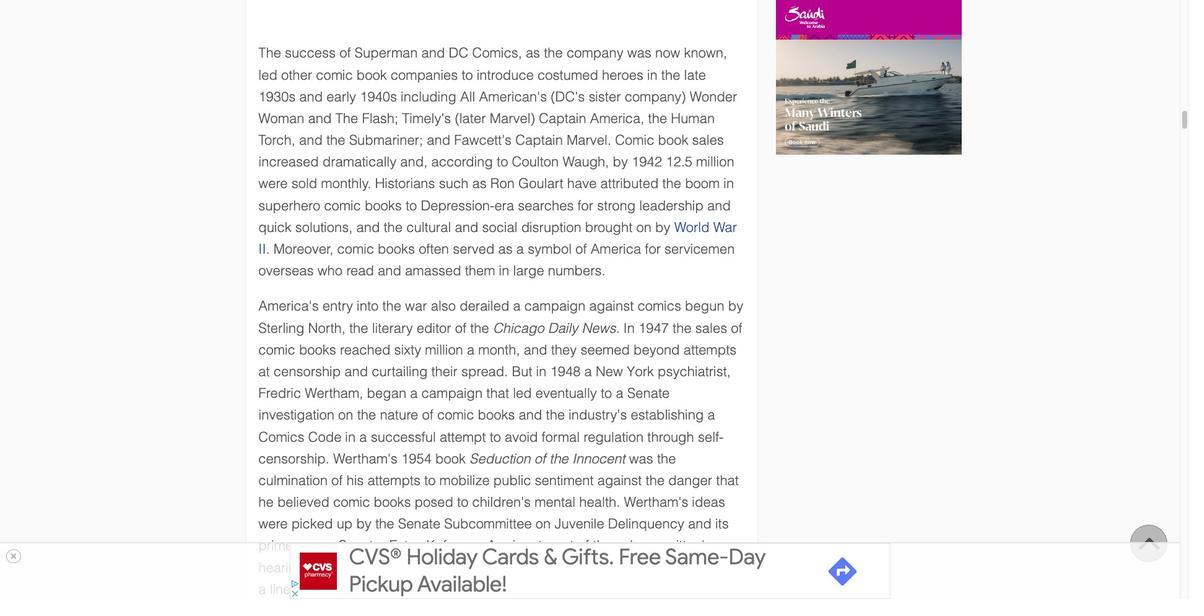 Task type: describe. For each thing, give the bounding box(es) containing it.
to down new
[[601, 386, 612, 402]]

they
[[551, 343, 577, 358]]

world
[[675, 220, 710, 235]]

in right boom
[[724, 176, 734, 192]]

the up leadership
[[663, 176, 682, 192]]

a inside "america's entry into the war also derailed a campaign against comics begun by sterling north, the literary editor of the"
[[513, 299, 521, 314]]

and inside the . moreover, comic books often served as a symbol of america for servicemen overseas who read and amassed them in large numbers.
[[378, 263, 402, 279]]

attack
[[517, 582, 555, 598]]

the down through
[[657, 452, 676, 467]]

william
[[343, 561, 386, 576]]

publisher
[[482, 561, 538, 576]]

1 vertical spatial captain
[[516, 133, 563, 148]]

1 vertical spatial was
[[629, 452, 654, 467]]

the down now
[[662, 67, 681, 83]]

of inside the . moreover, comic books often served as a symbol of america for servicemen overseas who read and amassed them in large numbers.
[[576, 242, 587, 257]]

million inside the success of superman and dc comics, as the company was now known, led other comic book companies to introduce costumed heroes in the late 1930s and early 1940s including all american's (dc's sister company) wonder woman and the flash; timely's (later marvel) captain america, the human torch, and the submariner; and fawcett's captain marvel. comic book sales increased dramatically and, according to coulton waugh, by 1942 12.5 million were sold monthly. historians such as ron goulart have attributed the boom in superhero comic books to depression-era searches for strong leadership and quick solutions, and the cultural and social disruption brought on by
[[697, 154, 735, 170]]

comics, inside was the culmination of his attempts to mobilize public sentiment against the danger that he believed comic books posed to children's mental health. wertham's ideas were picked up by the senate subcommittee on juvenile delinquency and its prime mover senator estes kefauver. a prime target of the subcommittee's hearings was william m. gaines, the publisher of ec comics, which had begun a line of horror comics in 1950. wertham's attack and the introduction
[[579, 561, 629, 576]]

but
[[512, 364, 533, 380]]

large
[[513, 263, 544, 279]]

on inside was the culmination of his attempts to mobilize public sentiment against the danger that he believed comic books posed to children's mental health. wertham's ideas were picked up by the senate subcommittee on juvenile delinquency and its prime mover senator estes kefauver. a prime target of the subcommittee's hearings was william m. gaines, the publisher of ec comics, which had begun a line of horror comics in 1950. wertham's attack and the introduction
[[536, 517, 551, 532]]

and left the its
[[688, 517, 712, 532]]

2 vertical spatial was
[[315, 561, 339, 576]]

by inside was the culmination of his attempts to mobilize public sentiment against the danger that he believed comic books posed to children's mental health. wertham's ideas were picked up by the senate subcommittee on juvenile delinquency and its prime mover senator estes kefauver. a prime target of the subcommittee's hearings was william m. gaines, the publisher of ec comics, which had begun a line of horror comics in 1950. wertham's attack and the introduction
[[357, 517, 372, 532]]

sterling
[[259, 321, 305, 336]]

comic inside the . moreover, comic books often served as a symbol of america for servicemen overseas who read and amassed them in large numbers.
[[337, 242, 374, 257]]

1 vertical spatial the
[[336, 111, 358, 126]]

juvenile
[[555, 517, 605, 532]]

led inside the success of superman and dc comics, as the company was now known, led other comic book companies to introduce costumed heroes in the late 1930s and early 1940s including all american's (dc's sister company) wonder woman and the flash; timely's (later marvel) captain america, the human torch, and the submariner; and fawcett's captain marvel. comic book sales increased dramatically and, according to coulton waugh, by 1942 12.5 million were sold monthly. historians such as ron goulart have attributed the boom in superhero comic books to depression-era searches for strong leadership and quick solutions, and the cultural and social disruption brought on by
[[259, 67, 278, 83]]

posed
[[415, 495, 454, 511]]

as inside the . moreover, comic books often served as a symbol of america for servicemen overseas who read and amassed them in large numbers.
[[499, 242, 513, 257]]

served
[[453, 242, 495, 257]]

subcommittee
[[444, 517, 532, 532]]

up
[[337, 517, 353, 532]]

wertham's inside the in 1947 the sales of comic books reached sixty million a month, and they seemed beyond attempts at censorship and curtailing their spread. but in 1948 a new york psychiatrist, fredric wertham, began a campaign that led eventually to a senate investigation on the nature of comic books and the industry's establishing a comics code in a successful attempt to avoid formal regulation through self- censorship. wertham's 1954 book
[[333, 452, 398, 467]]

according
[[432, 154, 493, 170]]

campaign inside "america's entry into the war also derailed a campaign against comics begun by sterling north, the literary editor of the"
[[525, 299, 586, 314]]

a down new
[[616, 386, 624, 402]]

and up companies
[[422, 45, 445, 61]]

was inside the success of superman and dc comics, as the company was now known, led other comic book companies to introduce costumed heroes in the late 1930s and early 1940s including all american's (dc's sister company) wonder woman and the flash; timely's (later marvel) captain america, the human torch, and the submariner; and fawcett's captain marvel. comic book sales increased dramatically and, according to coulton waugh, by 1942 12.5 million were sold monthly. historians such as ron goulart have attributed the boom in superhero comic books to depression-era searches for strong leadership and quick solutions, and the cultural and social disruption brought on by
[[628, 45, 652, 61]]

world war ii link
[[259, 220, 737, 257]]

had
[[672, 561, 695, 576]]

spread.
[[462, 364, 508, 380]]

were inside was the culmination of his attempts to mobilize public sentiment against the danger that he believed comic books posed to children's mental health. wertham's ideas were picked up by the senate subcommittee on juvenile delinquency and its prime mover senator estes kefauver. a prime target of the subcommittee's hearings was william m. gaines, the publisher of ec comics, which had begun a line of horror comics in 1950. wertham's attack and the introduction
[[259, 517, 288, 532]]

strong
[[598, 198, 636, 214]]

the up reached
[[349, 321, 368, 336]]

submariner;
[[349, 133, 423, 148]]

senator
[[339, 539, 386, 554]]

nature
[[380, 408, 418, 423]]

kefauver.
[[426, 539, 484, 554]]

believed
[[278, 495, 330, 511]]

that inside was the culmination of his attempts to mobilize public sentiment against the danger that he believed comic books posed to children's mental health. wertham's ideas were picked up by the senate subcommittee on juvenile delinquency and its prime mover senator estes kefauver. a prime target of the subcommittee's hearings was william m. gaines, the publisher of ec comics, which had begun a line of horror comics in 1950. wertham's attack and the introduction
[[716, 473, 739, 489]]

social
[[482, 220, 518, 235]]

war
[[405, 299, 427, 314]]

sister
[[589, 89, 621, 105]]

2 horizontal spatial as
[[526, 45, 540, 61]]

comics inside "america's entry into the war also derailed a campaign against comics begun by sterling north, the literary editor of the"
[[638, 299, 682, 314]]

a up self-
[[708, 408, 715, 423]]

gaines,
[[409, 561, 455, 576]]

fawcett's
[[454, 133, 512, 148]]

senate inside the in 1947 the sales of comic books reached sixty million a month, and they seemed beyond attempts at censorship and curtailing their spread. but in 1948 a new york psychiatrist, fredric wertham, began a campaign that led eventually to a senate investigation on the nature of comic books and the industry's establishing a comics code in a successful attempt to avoid formal regulation through self- censorship. wertham's 1954 book
[[628, 386, 670, 402]]

numbers.
[[548, 263, 606, 279]]

formal
[[542, 430, 580, 445]]

through
[[648, 430, 694, 445]]

and up war
[[708, 198, 731, 214]]

the down juvenile
[[593, 539, 612, 554]]

the down derailed
[[470, 321, 489, 336]]

moreover,
[[274, 242, 334, 257]]

and down reached
[[345, 364, 368, 380]]

1930s
[[259, 89, 296, 105]]

line
[[270, 582, 291, 598]]

the up literary in the bottom left of the page
[[383, 299, 402, 314]]

in right "but"
[[536, 364, 547, 380]]

introduction
[[608, 582, 680, 598]]

to up seduction
[[490, 430, 501, 445]]

in
[[624, 321, 635, 336]]

superman
[[355, 45, 418, 61]]

in up 'company)'
[[647, 67, 658, 83]]

to up all at the top
[[462, 67, 473, 83]]

danger
[[669, 473, 713, 489]]

the up formal
[[546, 408, 565, 423]]

including
[[401, 89, 457, 105]]

books inside the success of superman and dc comics, as the company was now known, led other comic book companies to introduce costumed heroes in the late 1930s and early 1940s including all american's (dc's sister company) wonder woman and the flash; timely's (later marvel) captain america, the human torch, and the submariner; and fawcett's captain marvel. comic book sales increased dramatically and, according to coulton waugh, by 1942 12.5 million were sold monthly. historians such as ron goulart have attributed the boom in superhero comic books to depression-era searches for strong leadership and quick solutions, and the cultural and social disruption brought on by
[[365, 198, 402, 214]]

into
[[357, 299, 379, 314]]

who
[[318, 263, 343, 279]]

books inside the . moreover, comic books often served as a symbol of america for servicemen overseas who read and amassed them in large numbers.
[[378, 242, 415, 257]]

marvel.
[[567, 133, 612, 148]]

heroes
[[602, 67, 644, 83]]

0 vertical spatial advertisement region
[[776, 0, 962, 155]]

known,
[[684, 45, 728, 61]]

success
[[285, 45, 336, 61]]

2 prime from the left
[[500, 539, 535, 554]]

1947
[[639, 321, 669, 336]]

solutions,
[[295, 220, 353, 235]]

target
[[539, 539, 574, 554]]

which
[[633, 561, 668, 576]]

the down kefauver.
[[459, 561, 478, 576]]

the up the estes
[[375, 517, 394, 532]]

war
[[714, 220, 737, 235]]

m.
[[390, 561, 405, 576]]

a
[[487, 539, 496, 554]]

woman
[[259, 111, 305, 126]]

cultural
[[407, 220, 451, 235]]

them
[[465, 263, 495, 279]]

to down mobilize
[[457, 495, 469, 511]]

to up ron
[[497, 154, 508, 170]]

comic down the sterling at the bottom left of the page
[[259, 343, 295, 358]]

hearings
[[259, 561, 311, 576]]

a down curtailing at the bottom of the page
[[410, 386, 418, 402]]

dc
[[449, 45, 469, 61]]

picked
[[292, 517, 333, 532]]

in right code
[[345, 430, 356, 445]]

boom
[[685, 176, 720, 192]]

against inside "america's entry into the war also derailed a campaign against comics begun by sterling north, the literary editor of the"
[[590, 299, 634, 314]]

entry
[[323, 299, 353, 314]]

all
[[460, 89, 476, 105]]

and up served
[[455, 220, 479, 235]]

sales inside the success of superman and dc comics, as the company was now known, led other comic book companies to introduce costumed heroes in the late 1930s and early 1940s including all american's (dc's sister company) wonder woman and the flash; timely's (later marvel) captain america, the human torch, and the submariner; and fawcett's captain marvel. comic book sales increased dramatically and, according to coulton waugh, by 1942 12.5 million were sold monthly. historians such as ron goulart have attributed the boom in superhero comic books to depression-era searches for strong leadership and quick solutions, and the cultural and social disruption brought on by
[[692, 133, 724, 148]]

in inside the . moreover, comic books often served as a symbol of america for servicemen overseas who read and amassed them in large numbers.
[[499, 263, 510, 279]]

america
[[591, 242, 641, 257]]

the left introduction
[[586, 582, 605, 598]]

and down "timely's"
[[427, 133, 451, 148]]

the up dramatically
[[327, 133, 345, 148]]

for inside the success of superman and dc comics, as the company was now known, led other comic book companies to introduce costumed heroes in the late 1930s and early 1940s including all american's (dc's sister company) wonder woman and the flash; timely's (later marvel) captain america, the human torch, and the submariner; and fawcett's captain marvel. comic book sales increased dramatically and, according to coulton waugh, by 1942 12.5 million were sold monthly. historians such as ron goulart have attributed the boom in superhero comic books to depression-era searches for strong leadership and quick solutions, and the cultural and social disruption brought on by
[[578, 198, 594, 214]]

. moreover, comic books often served as a symbol of america for servicemen overseas who read and amassed them in large numbers.
[[259, 242, 735, 279]]

flash;
[[362, 111, 399, 126]]

and right solutions,
[[357, 220, 380, 235]]

health.
[[580, 495, 620, 511]]

monthly.
[[321, 176, 371, 192]]

books down north,
[[299, 343, 336, 358]]

sold
[[292, 176, 317, 192]]

and up "but"
[[524, 343, 548, 358]]

begun inside "america's entry into the war also derailed a campaign against comics begun by sterling north, the literary editor of the"
[[685, 299, 725, 314]]

1 prime from the left
[[259, 539, 293, 554]]

a right code
[[360, 430, 367, 445]]

north,
[[308, 321, 346, 336]]

0 vertical spatial book
[[357, 67, 387, 83]]

york
[[627, 364, 654, 380]]

america,
[[590, 111, 645, 126]]

1 vertical spatial advertisement region
[[290, 544, 891, 600]]



Task type: locate. For each thing, give the bounding box(es) containing it.
on inside the success of superman and dc comics, as the company was now known, led other comic book companies to introduce costumed heroes in the late 1930s and early 1940s including all american's (dc's sister company) wonder woman and the flash; timely's (later marvel) captain america, the human torch, and the submariner; and fawcett's captain marvel. comic book sales increased dramatically and, according to coulton waugh, by 1942 12.5 million were sold monthly. historians such as ron goulart have attributed the boom in superhero comic books to depression-era searches for strong leadership and quick solutions, and the cultural and social disruption brought on by
[[637, 220, 652, 235]]

early
[[327, 89, 356, 105]]

increased
[[259, 154, 319, 170]]

wertham's up delinquency
[[624, 495, 689, 511]]

comic up "read"
[[337, 242, 374, 257]]

for inside the . moreover, comic books often served as a symbol of america for servicemen overseas who read and amassed them in large numbers.
[[645, 242, 661, 257]]

sales up psychiatrist,
[[696, 321, 728, 336]]

chicago daily news.
[[493, 321, 620, 336]]

begun right had
[[699, 561, 739, 576]]

0 vertical spatial attempts
[[684, 343, 737, 358]]

a inside the . moreover, comic books often served as a symbol of america for servicemen overseas who read and amassed them in large numbers.
[[517, 242, 524, 257]]

the down formal
[[550, 452, 569, 467]]

on down leadership
[[637, 220, 652, 235]]

investigation
[[259, 408, 335, 423]]

wonder
[[690, 89, 738, 105]]

amassed
[[405, 263, 461, 279]]

0 horizontal spatial for
[[578, 198, 594, 214]]

were down he
[[259, 517, 288, 532]]

to up posed
[[425, 473, 436, 489]]

against inside was the culmination of his attempts to mobilize public sentiment against the danger that he believed comic books posed to children's mental health. wertham's ideas were picked up by the senate subcommittee on juvenile delinquency and its prime mover senator estes kefauver. a prime target of the subcommittee's hearings was william m. gaines, the publisher of ec comics, which had begun a line of horror comics in 1950. wertham's attack and the introduction
[[598, 473, 642, 489]]

1 vertical spatial sales
[[696, 321, 728, 336]]

1 horizontal spatial as
[[499, 242, 513, 257]]

2 horizontal spatial wertham's
[[624, 495, 689, 511]]

attempts inside the in 1947 the sales of comic books reached sixty million a month, and they seemed beyond attempts at censorship and curtailing their spread. but in 1948 a new york psychiatrist, fredric wertham, began a campaign that led eventually to a senate investigation on the nature of comic books and the industry's establishing a comics code in a successful attempt to avoid formal regulation through self- censorship. wertham's 1954 book
[[684, 343, 737, 358]]

comic
[[316, 67, 353, 83], [324, 198, 361, 214], [337, 242, 374, 257], [259, 343, 295, 358], [437, 408, 474, 423], [333, 495, 370, 511]]

.
[[266, 242, 270, 257]]

books down historians
[[365, 198, 402, 214]]

wertham's
[[333, 452, 398, 467], [624, 495, 689, 511], [449, 582, 514, 598]]

book down attempt
[[436, 452, 466, 467]]

a left new
[[585, 364, 592, 380]]

0 horizontal spatial led
[[259, 67, 278, 83]]

to down historians
[[406, 198, 417, 214]]

0 horizontal spatial campaign
[[422, 386, 483, 402]]

and
[[422, 45, 445, 61], [299, 89, 323, 105], [308, 111, 332, 126], [299, 133, 323, 148], [427, 133, 451, 148], [708, 198, 731, 214], [357, 220, 380, 235], [455, 220, 479, 235], [378, 263, 402, 279], [524, 343, 548, 358], [345, 364, 368, 380], [519, 408, 542, 423], [688, 517, 712, 532], [558, 582, 582, 598]]

1948
[[551, 364, 581, 380]]

2 horizontal spatial on
[[637, 220, 652, 235]]

0 horizontal spatial on
[[338, 408, 354, 423]]

of inside "america's entry into the war also derailed a campaign against comics begun by sterling north, the literary editor of the"
[[455, 321, 467, 336]]

sales down human
[[692, 133, 724, 148]]

the down began
[[357, 408, 376, 423]]

million inside the in 1947 the sales of comic books reached sixty million a month, and they seemed beyond attempts at censorship and curtailing their spread. but in 1948 a new york psychiatrist, fredric wertham, began a campaign that led eventually to a senate investigation on the nature of comic books and the industry's establishing a comics code in a successful attempt to avoid formal regulation through self- censorship. wertham's 1954 book
[[425, 343, 463, 358]]

1 vertical spatial on
[[338, 408, 354, 423]]

for right america
[[645, 242, 661, 257]]

world war ii
[[259, 220, 737, 257]]

a
[[517, 242, 524, 257], [513, 299, 521, 314], [467, 343, 475, 358], [585, 364, 592, 380], [410, 386, 418, 402], [616, 386, 624, 402], [708, 408, 715, 423], [360, 430, 367, 445], [259, 582, 266, 598]]

as left ron
[[472, 176, 487, 192]]

led up 1930s
[[259, 67, 278, 83]]

0 vertical spatial that
[[487, 386, 509, 402]]

were down 'increased'
[[259, 176, 288, 192]]

senate inside was the culmination of his attempts to mobilize public sentiment against the danger that he believed comic books posed to children's mental health. wertham's ideas were picked up by the senate subcommittee on juvenile delinquency and its prime mover senator estes kefauver. a prime target of the subcommittee's hearings was william m. gaines, the publisher of ec comics, which had begun a line of horror comics in 1950. wertham's attack and the introduction
[[398, 517, 441, 532]]

1 horizontal spatial prime
[[500, 539, 535, 554]]

1 vertical spatial comics
[[350, 582, 393, 598]]

comic inside was the culmination of his attempts to mobilize public sentiment against the danger that he believed comic books posed to children's mental health. wertham's ideas were picked up by the senate subcommittee on juvenile delinquency and its prime mover senator estes kefauver. a prime target of the subcommittee's hearings was william m. gaines, the publisher of ec comics, which had begun a line of horror comics in 1950. wertham's attack and the introduction
[[333, 495, 370, 511]]

1 vertical spatial for
[[645, 242, 661, 257]]

led down "but"
[[513, 386, 532, 402]]

1 horizontal spatial for
[[645, 242, 661, 257]]

and up 'increased'
[[299, 133, 323, 148]]

0 vertical spatial sales
[[692, 133, 724, 148]]

a left the line
[[259, 582, 266, 598]]

mental
[[535, 495, 576, 511]]

the up other
[[259, 45, 281, 61]]

captain down (dc's
[[539, 111, 587, 126]]

0 vertical spatial comics,
[[472, 45, 522, 61]]

campaign down their
[[422, 386, 483, 402]]

he
[[259, 495, 274, 511]]

0 horizontal spatial million
[[425, 343, 463, 358]]

1 vertical spatial led
[[513, 386, 532, 402]]

culmination
[[259, 473, 328, 489]]

also
[[431, 299, 456, 314]]

seduction of the innocent
[[470, 452, 626, 467]]

innocent
[[573, 452, 626, 467]]

that up the ideas
[[716, 473, 739, 489]]

0 horizontal spatial prime
[[259, 539, 293, 554]]

torch,
[[259, 133, 295, 148]]

prime up publisher
[[500, 539, 535, 554]]

and up the avoid
[[519, 408, 542, 423]]

on down the wertham,
[[338, 408, 354, 423]]

0 vertical spatial the
[[259, 45, 281, 61]]

0 vertical spatial wertham's
[[333, 452, 398, 467]]

comics, inside the success of superman and dc comics, as the company was now known, led other comic book companies to introduce costumed heroes in the late 1930s and early 1940s including all american's (dc's sister company) wonder woman and the flash; timely's (later marvel) captain america, the human torch, and the submariner; and fawcett's captain marvel. comic book sales increased dramatically and, according to coulton waugh, by 1942 12.5 million were sold monthly. historians such as ron goulart have attributed the boom in superhero comic books to depression-era searches for strong leadership and quick solutions, and the cultural and social disruption brought on by
[[472, 45, 522, 61]]

the
[[544, 45, 563, 61], [662, 67, 681, 83], [648, 111, 667, 126], [327, 133, 345, 148], [663, 176, 682, 192], [384, 220, 403, 235], [383, 299, 402, 314], [349, 321, 368, 336], [470, 321, 489, 336], [673, 321, 692, 336], [357, 408, 376, 423], [546, 408, 565, 423], [550, 452, 569, 467], [657, 452, 676, 467], [646, 473, 665, 489], [375, 517, 394, 532], [593, 539, 612, 554], [459, 561, 478, 576], [586, 582, 605, 598]]

1 vertical spatial campaign
[[422, 386, 483, 402]]

attempts down 1954
[[368, 473, 421, 489]]

was down regulation
[[629, 452, 654, 467]]

0 horizontal spatial as
[[472, 176, 487, 192]]

the down early
[[336, 111, 358, 126]]

1 horizontal spatial wertham's
[[449, 582, 514, 598]]

timely's
[[402, 111, 451, 126]]

1 horizontal spatial book
[[436, 452, 466, 467]]

1 vertical spatial against
[[598, 473, 642, 489]]

that down spread. at the left bottom of page
[[487, 386, 509, 402]]

million
[[697, 154, 735, 170], [425, 343, 463, 358]]

1 were from the top
[[259, 176, 288, 192]]

reached
[[340, 343, 391, 358]]

editor
[[417, 321, 452, 336]]

attempts inside was the culmination of his attempts to mobilize public sentiment against the danger that he believed comic books posed to children's mental health. wertham's ideas were picked up by the senate subcommittee on juvenile delinquency and its prime mover senator estes kefauver. a prime target of the subcommittee's hearings was william m. gaines, the publisher of ec comics, which had begun a line of horror comics in 1950. wertham's attack and the introduction
[[368, 473, 421, 489]]

1 horizontal spatial led
[[513, 386, 532, 402]]

introduce
[[477, 67, 534, 83]]

million up boom
[[697, 154, 735, 170]]

comic down monthly.
[[324, 198, 361, 214]]

0 horizontal spatial the
[[259, 45, 281, 61]]

comics, right ec
[[579, 561, 629, 576]]

1 horizontal spatial that
[[716, 473, 739, 489]]

on
[[637, 220, 652, 235], [338, 408, 354, 423], [536, 517, 551, 532]]

by
[[613, 154, 628, 170], [656, 220, 671, 235], [729, 299, 744, 314], [357, 517, 372, 532]]

0 vertical spatial captain
[[539, 111, 587, 126]]

book inside the in 1947 the sales of comic books reached sixty million a month, and they seemed beyond attempts at censorship and curtailing their spread. but in 1948 a new york psychiatrist, fredric wertham, began a campaign that led eventually to a senate investigation on the nature of comic books and the industry's establishing a comics code in a successful attempt to avoid formal regulation through self- censorship. wertham's 1954 book
[[436, 452, 466, 467]]

attempts
[[684, 343, 737, 358], [368, 473, 421, 489]]

late
[[684, 67, 706, 83]]

wertham's down publisher
[[449, 582, 514, 598]]

of inside the success of superman and dc comics, as the company was now known, led other comic book companies to introduce costumed heroes in the late 1930s and early 1940s including all american's (dc's sister company) wonder woman and the flash; timely's (later marvel) captain america, the human torch, and the submariner; and fawcett's captain marvel. comic book sales increased dramatically and, according to coulton waugh, by 1942 12.5 million were sold monthly. historians such as ron goulart have attributed the boom in superhero comic books to depression-era searches for strong leadership and quick solutions, and the cultural and social disruption brought on by
[[340, 45, 351, 61]]

1 vertical spatial comics,
[[579, 561, 629, 576]]

and down ec
[[558, 582, 582, 598]]

his
[[347, 473, 364, 489]]

the right 1947
[[673, 321, 692, 336]]

1 vertical spatial wertham's
[[624, 495, 689, 511]]

1 horizontal spatial comics
[[638, 299, 682, 314]]

were inside the success of superman and dc comics, as the company was now known, led other comic book companies to introduce costumed heroes in the late 1930s and early 1940s including all american's (dc's sister company) wonder woman and the flash; timely's (later marvel) captain america, the human torch, and the submariner; and fawcett's captain marvel. comic book sales increased dramatically and, according to coulton waugh, by 1942 12.5 million were sold monthly. historians such as ron goulart have attributed the boom in superhero comic books to depression-era searches for strong leadership and quick solutions, and the cultural and social disruption brought on by
[[259, 176, 288, 192]]

a inside was the culmination of his attempts to mobilize public sentiment against the danger that he believed comic books posed to children's mental health. wertham's ideas were picked up by the senate subcommittee on juvenile delinquency and its prime mover senator estes kefauver. a prime target of the subcommittee's hearings was william m. gaines, the publisher of ec comics, which had begun a line of horror comics in 1950. wertham's attack and the introduction
[[259, 582, 266, 598]]

in inside was the culmination of his attempts to mobilize public sentiment against the danger that he believed comic books posed to children's mental health. wertham's ideas were picked up by the senate subcommittee on juvenile delinquency and its prime mover senator estes kefauver. a prime target of the subcommittee's hearings was william m. gaines, the publisher of ec comics, which had begun a line of horror comics in 1950. wertham's attack and the introduction
[[397, 582, 408, 598]]

0 horizontal spatial comics
[[350, 582, 393, 598]]

books left often
[[378, 242, 415, 257]]

books
[[365, 198, 402, 214], [378, 242, 415, 257], [299, 343, 336, 358], [478, 408, 515, 423], [374, 495, 411, 511]]

the success of superman and dc comics, as the company was now known, led other comic book companies to introduce costumed heroes in the late 1930s and early 1940s including all american's (dc's sister company) wonder woman and the flash; timely's (later marvel) captain america, the human torch, and the submariner; and fawcett's captain marvel. comic book sales increased dramatically and, according to coulton waugh, by 1942 12.5 million were sold monthly. historians such as ron goulart have attributed the boom in superhero comic books to depression-era searches for strong leadership and quick solutions, and the cultural and social disruption brought on by
[[259, 45, 738, 235]]

have
[[567, 176, 597, 192]]

comics down william
[[350, 582, 393, 598]]

0 vertical spatial as
[[526, 45, 540, 61]]

comic
[[615, 133, 655, 148]]

advertisement region
[[776, 0, 962, 155], [290, 544, 891, 600]]

captain up coulton
[[516, 133, 563, 148]]

horror
[[310, 582, 346, 598]]

comics inside was the culmination of his attempts to mobilize public sentiment against the danger that he believed comic books posed to children's mental health. wertham's ideas were picked up by the senate subcommittee on juvenile delinquency and its prime mover senator estes kefauver. a prime target of the subcommittee's hearings was william m. gaines, the publisher of ec comics, which had begun a line of horror comics in 1950. wertham's attack and the introduction
[[350, 582, 393, 598]]

1954
[[401, 452, 432, 467]]

chicago
[[493, 321, 544, 336]]

0 vertical spatial senate
[[628, 386, 670, 402]]

eventually
[[536, 386, 597, 402]]

marvel)
[[490, 111, 535, 126]]

0 vertical spatial on
[[637, 220, 652, 235]]

overseas
[[259, 263, 314, 279]]

seemed
[[581, 343, 630, 358]]

wertham,
[[305, 386, 363, 402]]

0 vertical spatial million
[[697, 154, 735, 170]]

1 vertical spatial as
[[472, 176, 487, 192]]

books inside was the culmination of his attempts to mobilize public sentiment against the danger that he believed comic books posed to children's mental health. wertham's ideas were picked up by the senate subcommittee on juvenile delinquency and its prime mover senator estes kefauver. a prime target of the subcommittee's hearings was william m. gaines, the publisher of ec comics, which had begun a line of horror comics in 1950. wertham's attack and the introduction
[[374, 495, 411, 511]]

book up 12.5
[[658, 133, 689, 148]]

america's entry into the war also derailed a campaign against comics begun by sterling north, the literary editor of the
[[259, 299, 744, 336]]

depression-
[[421, 198, 495, 214]]

2 horizontal spatial book
[[658, 133, 689, 148]]

begun inside was the culmination of his attempts to mobilize public sentiment against the danger that he believed comic books posed to children's mental health. wertham's ideas were picked up by the senate subcommittee on juvenile delinquency and its prime mover senator estes kefauver. a prime target of the subcommittee's hearings was william m. gaines, the publisher of ec comics, which had begun a line of horror comics in 1950. wertham's attack and the introduction
[[699, 561, 739, 576]]

comic down his
[[333, 495, 370, 511]]

0 horizontal spatial wertham's
[[333, 452, 398, 467]]

daily
[[548, 321, 578, 336]]

sales inside the in 1947 the sales of comic books reached sixty million a month, and they seemed beyond attempts at censorship and curtailing their spread. but in 1948 a new york psychiatrist, fredric wertham, began a campaign that led eventually to a senate investigation on the nature of comic books and the industry's establishing a comics code in a successful attempt to avoid formal regulation through self- censorship. wertham's 1954 book
[[696, 321, 728, 336]]

wertham's up his
[[333, 452, 398, 467]]

against up news.
[[590, 299, 634, 314]]

the left 'danger'
[[646, 473, 665, 489]]

at
[[259, 364, 270, 380]]

sales
[[692, 133, 724, 148], [696, 321, 728, 336]]

begun down servicemen
[[685, 299, 725, 314]]

a up large
[[517, 242, 524, 257]]

the up costumed
[[544, 45, 563, 61]]

1 vertical spatial million
[[425, 343, 463, 358]]

attributed
[[601, 176, 659, 192]]

0 vertical spatial were
[[259, 176, 288, 192]]

1 horizontal spatial the
[[336, 111, 358, 126]]

for down have
[[578, 198, 594, 214]]

beyond
[[634, 343, 680, 358]]

1 vertical spatial attempts
[[368, 473, 421, 489]]

comic up early
[[316, 67, 353, 83]]

to
[[462, 67, 473, 83], [497, 154, 508, 170], [406, 198, 417, 214], [601, 386, 612, 402], [490, 430, 501, 445], [425, 473, 436, 489], [457, 495, 469, 511]]

companies
[[391, 67, 458, 83]]

1 vertical spatial senate
[[398, 517, 441, 532]]

against up health.
[[598, 473, 642, 489]]

2 were from the top
[[259, 517, 288, 532]]

was up horror in the left bottom of the page
[[315, 561, 339, 576]]

0 vertical spatial was
[[628, 45, 652, 61]]

0 vertical spatial campaign
[[525, 299, 586, 314]]

a up spread. at the left bottom of page
[[467, 343, 475, 358]]

0 horizontal spatial comics,
[[472, 45, 522, 61]]

0 vertical spatial against
[[590, 299, 634, 314]]

that inside the in 1947 the sales of comic books reached sixty million a month, and they seemed beyond attempts at censorship and curtailing their spread. but in 1948 a new york psychiatrist, fredric wertham, began a campaign that led eventually to a senate investigation on the nature of comic books and the industry's establishing a comics code in a successful attempt to avoid formal regulation through self- censorship. wertham's 1954 book
[[487, 386, 509, 402]]

and,
[[400, 154, 428, 170]]

the down 'company)'
[[648, 111, 667, 126]]

waugh,
[[563, 154, 609, 170]]

campaign up chicago daily news.
[[525, 299, 586, 314]]

0 vertical spatial for
[[578, 198, 594, 214]]

led
[[259, 67, 278, 83], [513, 386, 532, 402]]

million up their
[[425, 343, 463, 358]]

their
[[432, 364, 458, 380]]

0 vertical spatial led
[[259, 67, 278, 83]]

quick
[[259, 220, 292, 235]]

1 horizontal spatial attempts
[[684, 343, 737, 358]]

of
[[340, 45, 351, 61], [576, 242, 587, 257], [455, 321, 467, 336], [731, 321, 743, 336], [422, 408, 434, 423], [535, 452, 546, 467], [332, 473, 343, 489], [578, 539, 589, 554], [542, 561, 554, 576], [295, 582, 306, 598]]

mover
[[297, 539, 335, 554]]

new
[[596, 364, 623, 380]]

1 horizontal spatial comics,
[[579, 561, 629, 576]]

1 vertical spatial were
[[259, 517, 288, 532]]

costumed
[[538, 67, 599, 83]]

campaign inside the in 1947 the sales of comic books reached sixty million a month, and they seemed beyond attempts at censorship and curtailing their spread. but in 1948 a new york psychiatrist, fredric wertham, began a campaign that led eventually to a senate investigation on the nature of comic books and the industry's establishing a comics code in a successful attempt to avoid formal regulation through self- censorship. wertham's 1954 book
[[422, 386, 483, 402]]

and down early
[[308, 111, 332, 126]]

on inside the in 1947 the sales of comic books reached sixty million a month, and they seemed beyond attempts at censorship and curtailing their spread. but in 1948 a new york psychiatrist, fredric wertham, began a campaign that led eventually to a senate investigation on the nature of comic books and the industry's establishing a comics code in a successful attempt to avoid formal regulation through self- censorship. wertham's 1954 book
[[338, 408, 354, 423]]

other
[[281, 67, 312, 83]]

in down m.
[[397, 582, 408, 598]]

in
[[647, 67, 658, 83], [724, 176, 734, 192], [499, 263, 510, 279], [536, 364, 547, 380], [345, 430, 356, 445], [397, 582, 408, 598]]

censorship.
[[259, 452, 330, 467]]

0 horizontal spatial attempts
[[368, 473, 421, 489]]

1 vertical spatial book
[[658, 133, 689, 148]]

led inside the in 1947 the sales of comic books reached sixty million a month, and they seemed beyond attempts at censorship and curtailing their spread. but in 1948 a new york psychiatrist, fredric wertham, began a campaign that led eventually to a senate investigation on the nature of comic books and the industry's establishing a comics code in a successful attempt to avoid formal regulation through self- censorship. wertham's 1954 book
[[513, 386, 532, 402]]

1 vertical spatial that
[[716, 473, 739, 489]]

and down other
[[299, 89, 323, 105]]

0 vertical spatial begun
[[685, 299, 725, 314]]

was up heroes
[[628, 45, 652, 61]]

public
[[494, 473, 531, 489]]

1 vertical spatial begun
[[699, 561, 739, 576]]

2 vertical spatial book
[[436, 452, 466, 467]]

2 vertical spatial as
[[499, 242, 513, 257]]

literary
[[372, 321, 413, 336]]

2 vertical spatial on
[[536, 517, 551, 532]]

successful
[[371, 430, 436, 445]]

books up the avoid
[[478, 408, 515, 423]]

senate up the estes
[[398, 517, 441, 532]]

books left posed
[[374, 495, 411, 511]]

1942
[[632, 154, 662, 170]]

comic up attempt
[[437, 408, 474, 423]]

the left the cultural
[[384, 220, 403, 235]]

2 vertical spatial wertham's
[[449, 582, 514, 598]]

prime up "hearings"
[[259, 539, 293, 554]]

attempt
[[440, 430, 486, 445]]

delinquency
[[608, 517, 685, 532]]

0 horizontal spatial senate
[[398, 517, 441, 532]]

by inside "america's entry into the war also derailed a campaign against comics begun by sterling north, the literary editor of the"
[[729, 299, 744, 314]]

on down mental
[[536, 517, 551, 532]]

0 horizontal spatial that
[[487, 386, 509, 402]]

comics up 1947
[[638, 299, 682, 314]]

goulart
[[519, 176, 564, 192]]

its
[[716, 517, 729, 532]]

0 horizontal spatial book
[[357, 67, 387, 83]]

prime
[[259, 539, 293, 554], [500, 539, 535, 554]]

book
[[357, 67, 387, 83], [658, 133, 689, 148], [436, 452, 466, 467]]

self-
[[698, 430, 724, 445]]

as down the social
[[499, 242, 513, 257]]

1 horizontal spatial on
[[536, 517, 551, 532]]

brought
[[585, 220, 633, 235]]

as up introduce
[[526, 45, 540, 61]]

1 horizontal spatial senate
[[628, 386, 670, 402]]

1 horizontal spatial million
[[697, 154, 735, 170]]

1950.
[[411, 582, 446, 598]]

that
[[487, 386, 509, 402], [716, 473, 739, 489]]

superhero
[[259, 198, 320, 214]]

senate down the york on the bottom right of page
[[628, 386, 670, 402]]

america's
[[259, 299, 319, 314]]

book up 1940s
[[357, 67, 387, 83]]

attempts up psychiatrist,
[[684, 343, 737, 358]]

1 horizontal spatial campaign
[[525, 299, 586, 314]]

human
[[671, 111, 715, 126]]

era
[[495, 198, 514, 214]]

1940s
[[360, 89, 397, 105]]

0 vertical spatial comics
[[638, 299, 682, 314]]



Task type: vqa. For each thing, say whether or not it's contained in the screenshot.
cartridges.
no



